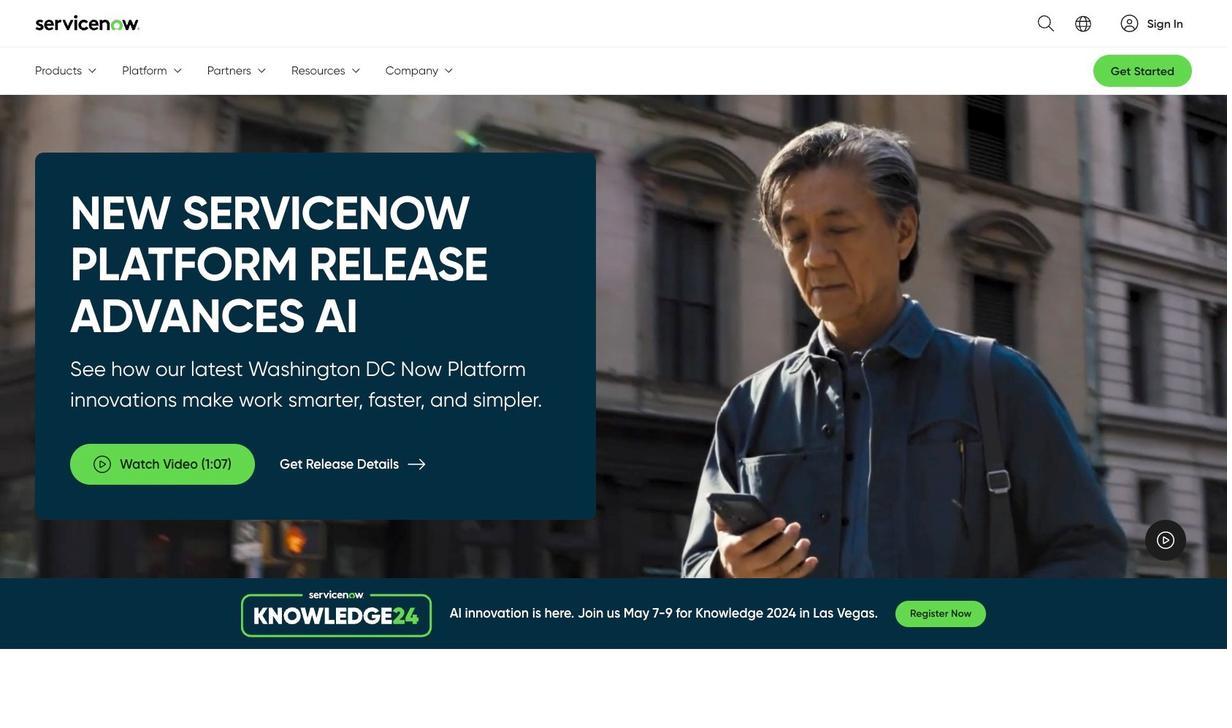 Task type: describe. For each thing, give the bounding box(es) containing it.
play ambient video image
[[1158, 532, 1175, 550]]

servicenow image
[[35, 15, 140, 31]]



Task type: vqa. For each thing, say whether or not it's contained in the screenshot.
You
no



Task type: locate. For each thing, give the bounding box(es) containing it.
search image
[[1029, 7, 1054, 40]]

play ambient video element
[[1146, 520, 1187, 561]]

arc image
[[1121, 14, 1139, 32]]



